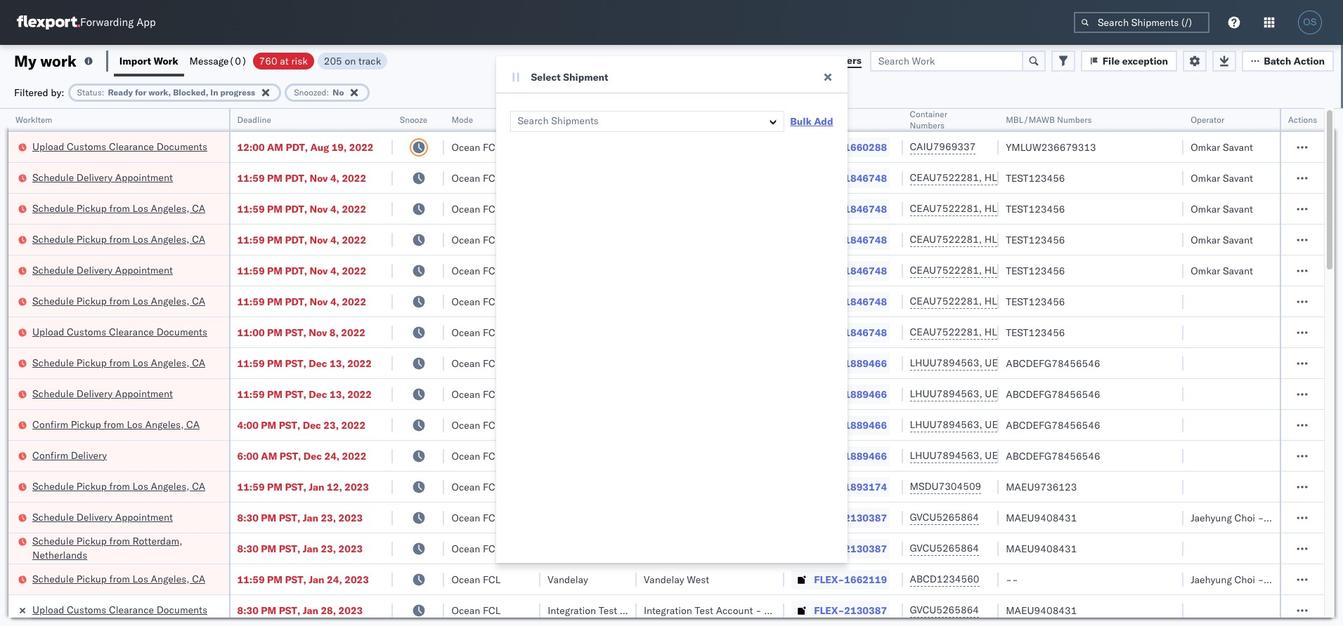 Task type: describe. For each thing, give the bounding box(es) containing it.
search shipments
[[518, 115, 599, 127]]

vandelay for vandelay
[[548, 574, 588, 587]]

flex-1846748 for second the schedule pickup from los angeles, ca button from the top of the page schedule pickup from los angeles, ca link
[[814, 234, 887, 246]]

workitem
[[15, 115, 52, 125]]

4 test123456 from the top
[[1006, 265, 1065, 277]]

documents for first upload customs clearance documents button from the bottom of the page
[[157, 326, 207, 338]]

3 appointment from the top
[[115, 388, 173, 400]]

4 flex-1889466 from the top
[[814, 450, 887, 463]]

schedule pickup from los angeles, ca link for 3rd the schedule pickup from los angeles, ca button from the top
[[32, 294, 205, 308]]

hlxu8034992 for 1st schedule delivery appointment link from the top
[[1059, 172, 1128, 184]]

container
[[910, 109, 948, 119]]

abcdefg78456546 for schedule pickup from los angeles, ca
[[1006, 357, 1101, 370]]

actions
[[1288, 115, 1317, 125]]

2 2130387 from the top
[[844, 543, 887, 556]]

19,
[[332, 141, 347, 154]]

3 test123456 from the top
[[1006, 234, 1065, 246]]

1 test123456 from the top
[[1006, 172, 1065, 185]]

12:00 am pdt, aug 19, 2022
[[237, 141, 374, 154]]

caiu7969337
[[910, 141, 976, 153]]

hlxu8034992 for schedule pickup from los angeles, ca link associated with 3rd the schedule pickup from los angeles, ca button from the top
[[1059, 295, 1128, 308]]

blocked,
[[173, 87, 208, 97]]

flex id button
[[785, 112, 889, 126]]

3 resize handle column header from the left
[[428, 109, 445, 627]]

schedule pickup from rotterdam, netherlands button
[[32, 535, 211, 564]]

760 at risk
[[259, 54, 308, 67]]

14 fcl from the top
[[483, 543, 501, 556]]

filtered by:
[[14, 86, 64, 99]]

confirm pickup from los angeles, ca button
[[32, 418, 200, 433]]

os button
[[1294, 6, 1326, 39]]

client
[[548, 115, 570, 125]]

10 flex- from the top
[[814, 419, 844, 432]]

operator
[[1191, 115, 1225, 125]]

5 schedule pickup from los angeles, ca button from the top
[[32, 480, 205, 495]]

abcd1234560
[[910, 574, 980, 586]]

760
[[259, 54, 277, 67]]

exception
[[1122, 54, 1168, 67]]

my work
[[14, 51, 77, 71]]

account
[[716, 605, 753, 618]]

15 flex- from the top
[[814, 574, 844, 587]]

1 gvcu5265864 from the top
[[910, 512, 979, 524]]

client name
[[548, 115, 595, 125]]

1889466 for schedule delivery appointment
[[844, 388, 887, 401]]

6 flex- from the top
[[814, 296, 844, 308]]

7 ocean from the top
[[452, 327, 480, 339]]

am for pdt,
[[267, 141, 283, 154]]

schedule pickup from los angeles, ca link for 5th the schedule pickup from los angeles, ca button from the top of the page
[[32, 480, 205, 494]]

lhuu7894563, for confirm pickup from los angeles, ca
[[910, 419, 982, 432]]

(0)
[[229, 54, 247, 67]]

6 schedule pickup from los angeles, ca button from the top
[[32, 573, 205, 588]]

snoozed
[[294, 87, 327, 97]]

0 vertical spatial test
[[1267, 512, 1285, 525]]

9 flex- from the top
[[814, 388, 844, 401]]

vandelay for vandelay west
[[644, 574, 684, 587]]

2 maeu9408431 from the top
[[1006, 543, 1077, 556]]

jan up 11:59 pm pst, jan 24, 2023
[[303, 543, 318, 556]]

4 ocean from the top
[[452, 234, 480, 246]]

lhuu7894563, uetu5238478 for schedule pickup from los angeles, ca
[[910, 357, 1053, 370]]

ready
[[108, 87, 133, 97]]

1 appointment from the top
[[115, 171, 173, 184]]

file exception
[[1103, 54, 1168, 67]]

3 customs from the top
[[67, 604, 106, 617]]

5 11:59 from the top
[[237, 296, 265, 308]]

3 ocean from the top
[[452, 203, 480, 215]]

2 upload customs clearance documents button from the top
[[32, 325, 207, 341]]

14 flex- from the top
[[814, 543, 844, 556]]

work,
[[149, 87, 171, 97]]

vandelay west
[[644, 574, 709, 587]]

confirm for confirm pickup from los angeles, ca
[[32, 419, 68, 431]]

10 fcl from the top
[[483, 419, 501, 432]]

mbl/mawb numbers button
[[999, 112, 1170, 126]]

lhuu7894563, uetu5238478 for schedule delivery appointment
[[910, 388, 1053, 401]]

5 schedule from the top
[[32, 295, 74, 308]]

11:59 pm pst, jan 12, 2023
[[237, 481, 369, 494]]

jan left the 12,
[[309, 481, 324, 494]]

abcdefg78456546 for schedule delivery appointment
[[1006, 388, 1101, 401]]

filters
[[833, 54, 862, 67]]

4 fcl from the top
[[483, 234, 501, 246]]

name
[[573, 115, 595, 125]]

at
[[280, 54, 289, 67]]

on
[[345, 54, 356, 67]]

jan up "28,"
[[309, 574, 324, 587]]

4 schedule delivery appointment link from the top
[[32, 511, 173, 525]]

reset to default filters
[[756, 54, 862, 67]]

pst, down 11:59 pm pst, jan 24, 2023
[[279, 605, 300, 618]]

numbers for container numbers
[[910, 120, 945, 131]]

msdu7304509
[[910, 481, 981, 493]]

2 schedule delivery appointment link from the top
[[32, 263, 173, 277]]

schedule pickup from rotterdam, netherlands link
[[32, 535, 211, 563]]

from inside schedule pickup from rotterdam, netherlands
[[109, 535, 130, 548]]

Search Shipments (/) text field
[[1074, 12, 1210, 33]]

1 ocean fcl from the top
[[452, 141, 501, 154]]

1 8:30 from the top
[[237, 512, 259, 525]]

2 omkar from the top
[[1191, 172, 1220, 185]]

7 fcl from the top
[[483, 327, 501, 339]]

angeles, for schedule pickup from los angeles, ca link related to 3rd the schedule pickup from los angeles, ca button from the bottom
[[151, 357, 189, 369]]

15 ocean fcl from the top
[[452, 574, 501, 587]]

1 8:30 pm pst, jan 23, 2023 from the top
[[237, 512, 363, 525]]

2 schedule delivery appointment button from the top
[[32, 263, 173, 279]]

angeles, for confirm pickup from los angeles, ca link
[[145, 419, 184, 431]]

angeles, for schedule pickup from los angeles, ca link associated with 3rd the schedule pickup from los angeles, ca button from the top
[[151, 295, 189, 308]]

7 11:59 from the top
[[237, 388, 265, 401]]

3 maeu9408431 from the top
[[1006, 605, 1077, 618]]

filtered
[[14, 86, 48, 99]]

mbl/mawb
[[1006, 115, 1055, 125]]

1660288
[[844, 141, 887, 154]]

3 11:59 from the top
[[237, 234, 265, 246]]

2 test123456 from the top
[[1006, 203, 1065, 215]]

status : ready for work, blocked, in progress
[[77, 87, 255, 97]]

3 hlxu6269489, from the top
[[985, 233, 1057, 246]]

11:00 pm pst, nov 8, 2022
[[237, 327, 366, 339]]

9 fcl from the top
[[483, 388, 501, 401]]

1 omkar from the top
[[1191, 141, 1220, 154]]

4, for second the schedule pickup from los angeles, ca button from the top of the page schedule pickup from los angeles, ca link
[[330, 234, 339, 246]]

5 flex- from the top
[[814, 265, 844, 277]]

4 schedule delivery appointment button from the top
[[32, 511, 173, 526]]

am for pst,
[[261, 450, 277, 463]]

angeles, for second the schedule pickup from los angeles, ca button from the top of the page schedule pickup from los angeles, ca link
[[151, 233, 189, 246]]

5 ceau7522281, from the top
[[910, 295, 982, 308]]

11 ocean from the top
[[452, 450, 480, 463]]

container numbers
[[910, 109, 948, 131]]

confirm delivery link
[[32, 449, 107, 463]]

work
[[40, 51, 77, 71]]

23, for confirm pickup from los angeles, ca
[[324, 419, 339, 432]]

11:59 pm pst, jan 24, 2023
[[237, 574, 369, 587]]

progress
[[220, 87, 255, 97]]

5 fcl from the top
[[483, 265, 501, 277]]

12,
[[327, 481, 342, 494]]

4 savant from the top
[[1223, 234, 1253, 246]]

8,
[[330, 327, 339, 339]]

karl
[[764, 605, 782, 618]]

jan down 11:59 pm pst, jan 12, 2023
[[303, 512, 318, 525]]

dec up 11:59 pm pst, jan 12, 2023
[[304, 450, 322, 463]]

5 ocean from the top
[[452, 265, 480, 277]]

4 omkar from the top
[[1191, 234, 1220, 246]]

snoozed : no
[[294, 87, 344, 97]]

documents for second upload customs clearance documents button from the bottom
[[157, 140, 207, 153]]

11 ocean fcl from the top
[[452, 450, 501, 463]]

jaehyung
[[1191, 512, 1232, 525]]

flex-1846748 for second schedule delivery appointment link from the top of the page
[[814, 265, 887, 277]]

2 11:59 pm pdt, nov 4, 2022 from the top
[[237, 203, 366, 215]]

2 8:30 pm pst, jan 23, 2023 from the top
[[237, 543, 363, 556]]

13 ocean from the top
[[452, 512, 480, 525]]

2 upload customs clearance documents from the top
[[32, 326, 207, 338]]

hlxu8034992 for second the schedule pickup from los angeles, ca button from the top of the page schedule pickup from los angeles, ca link
[[1059, 233, 1128, 246]]

track
[[358, 54, 381, 67]]

jaehyung choi - test origin agent
[[1191, 512, 1343, 525]]

2 hlxu6269489, from the top
[[985, 202, 1057, 215]]

2 ceau7522281, from the top
[[910, 202, 982, 215]]

1662119
[[844, 574, 887, 587]]

lhuu7894563, for schedule pickup from los angeles, ca
[[910, 357, 982, 370]]

1 hlxu6269489, from the top
[[985, 172, 1057, 184]]

rotterdam,
[[132, 535, 182, 548]]

5 hlxu6269489, from the top
[[985, 295, 1057, 308]]

5 ceau7522281, hlxu6269489, hlxu8034992 from the top
[[910, 295, 1128, 308]]

import work button
[[114, 45, 184, 77]]

workitem button
[[8, 112, 215, 126]]

reset
[[756, 54, 783, 67]]

container numbers button
[[903, 106, 985, 131]]

jan left "28,"
[[303, 605, 318, 618]]

in
[[210, 87, 218, 97]]

4, for 1st schedule delivery appointment link from the top
[[330, 172, 339, 185]]

origin
[[1288, 512, 1315, 525]]

message (0)
[[189, 54, 247, 67]]

8:30 pm pst, jan 28, 2023
[[237, 605, 363, 618]]

2 8:30 from the top
[[237, 543, 259, 556]]

3 ceau7522281, from the top
[[910, 233, 982, 246]]

maeu9736123
[[1006, 481, 1077, 494]]

2 savant from the top
[[1223, 172, 1253, 185]]

3 upload from the top
[[32, 604, 64, 617]]

1 schedule from the top
[[32, 171, 74, 184]]

2 schedule from the top
[[32, 202, 74, 215]]

3 1846748 from the top
[[844, 234, 887, 246]]

16 ocean fcl from the top
[[452, 605, 501, 618]]

9 11:59 from the top
[[237, 574, 265, 587]]

5 savant from the top
[[1223, 265, 1253, 277]]

1 flex-2130387 from the top
[[814, 512, 887, 525]]

pst, down 11:00 pm pst, nov 8, 2022
[[285, 357, 306, 370]]

13, for schedule delivery appointment
[[330, 388, 345, 401]]

1 ocean from the top
[[452, 141, 480, 154]]

work
[[154, 54, 178, 67]]

search
[[518, 115, 549, 127]]

bulk add button
[[790, 108, 833, 136]]

snooze
[[400, 115, 428, 125]]

flex-1662119
[[814, 574, 887, 587]]

schedule inside schedule pickup from rotterdam, netherlands
[[32, 535, 74, 548]]

dec for confirm pickup from los angeles, ca
[[303, 419, 321, 432]]

2 flex-1846748 from the top
[[814, 203, 887, 215]]

angeles, for schedule pickup from los angeles, ca link associated with first the schedule pickup from los angeles, ca button from the top of the page
[[151, 202, 189, 215]]

flexport. image
[[17, 15, 80, 30]]

1889466 for schedule pickup from los angeles, ca
[[844, 357, 887, 370]]

2023 right the 12,
[[345, 481, 369, 494]]

Search Work text field
[[870, 50, 1023, 71]]

11:59 pm pst, dec 13, 2022 for schedule delivery appointment
[[237, 388, 372, 401]]

9 ocean fcl from the top
[[452, 388, 501, 401]]

confirm pickup from los angeles, ca
[[32, 419, 200, 431]]

8 resize handle column header from the left
[[982, 109, 999, 627]]

1889466 for confirm pickup from los angeles, ca
[[844, 419, 887, 432]]

1893174
[[844, 481, 887, 494]]

4:00
[[237, 419, 259, 432]]

deadline
[[237, 115, 271, 125]]

no
[[333, 87, 344, 97]]

pst, down '4:00 pm pst, dec 23, 2022'
[[280, 450, 301, 463]]

6 hlxu6269489, from the top
[[985, 326, 1057, 339]]

default
[[797, 54, 831, 67]]

16 fcl from the top
[[483, 605, 501, 618]]

lagerfeld
[[785, 605, 827, 618]]



Task type: locate. For each thing, give the bounding box(es) containing it.
4 ocean fcl from the top
[[452, 234, 501, 246]]

0 vertical spatial 24,
[[324, 450, 340, 463]]

2 vertical spatial clearance
[[109, 604, 154, 617]]

8:30 pm pst, jan 23, 2023 up 11:59 pm pst, jan 24, 2023
[[237, 543, 363, 556]]

-
[[1258, 512, 1264, 525], [1006, 574, 1012, 587], [1012, 574, 1018, 587], [756, 605, 762, 618]]

lhuu7894563, uetu5238478 for confirm pickup from los angeles, ca
[[910, 419, 1053, 432]]

1 2130387 from the top
[[844, 512, 887, 525]]

23, up 6:00 am pst, dec 24, 2022
[[324, 419, 339, 432]]

confirm inside button
[[32, 450, 68, 462]]

maeu9408431 down maeu9736123
[[1006, 512, 1077, 525]]

dec up '4:00 pm pst, dec 23, 2022'
[[309, 388, 327, 401]]

from inside 'button'
[[104, 419, 124, 431]]

numbers
[[1057, 115, 1092, 125], [910, 120, 945, 131]]

11:59 pm pst, dec 13, 2022 up '4:00 pm pst, dec 23, 2022'
[[237, 388, 372, 401]]

1 horizontal spatial :
[[327, 87, 329, 97]]

batch action
[[1264, 54, 1325, 67]]

2023 up 8:30 pm pst, jan 28, 2023
[[345, 574, 369, 587]]

confirm delivery button
[[32, 449, 107, 464]]

11:59 pm pst, dec 13, 2022 for schedule pickup from los angeles, ca
[[237, 357, 372, 370]]

0 vertical spatial maeu9408431
[[1006, 512, 1077, 525]]

24, for 2022
[[324, 450, 340, 463]]

1 hlxu8034992 from the top
[[1059, 172, 1128, 184]]

3 lhuu7894563, uetu5238478 from the top
[[910, 419, 1053, 432]]

schedule pickup from rotterdam, netherlands
[[32, 535, 182, 562]]

risk
[[291, 54, 308, 67]]

0 vertical spatial confirm
[[32, 419, 68, 431]]

1 vertical spatial am
[[261, 450, 277, 463]]

0 vertical spatial documents
[[157, 140, 207, 153]]

1 vertical spatial 2130387
[[844, 543, 887, 556]]

numbers inside container numbers
[[910, 120, 945, 131]]

ceau7522281,
[[910, 172, 982, 184], [910, 202, 982, 215], [910, 233, 982, 246], [910, 264, 982, 277], [910, 295, 982, 308], [910, 326, 982, 339]]

5 test123456 from the top
[[1006, 296, 1065, 308]]

6:00
[[237, 450, 259, 463]]

flex-1846748 for 1st schedule delivery appointment link from the top
[[814, 172, 887, 185]]

savant
[[1223, 141, 1253, 154], [1223, 172, 1253, 185], [1223, 203, 1253, 215], [1223, 234, 1253, 246], [1223, 265, 1253, 277]]

flex-1846748 for schedule pickup from los angeles, ca link associated with 3rd the schedule pickup from los angeles, ca button from the top
[[814, 296, 887, 308]]

2 vertical spatial flex-2130387
[[814, 605, 887, 618]]

24, for 2023
[[327, 574, 342, 587]]

2 ocean from the top
[[452, 172, 480, 185]]

2023 right "28,"
[[338, 605, 363, 618]]

batch
[[1264, 54, 1292, 67]]

4 hlxu6269489, from the top
[[985, 264, 1057, 277]]

pickup
[[76, 202, 107, 215], [76, 233, 107, 246], [76, 295, 107, 308], [76, 357, 107, 369], [71, 419, 101, 431], [76, 480, 107, 493], [76, 535, 107, 548], [76, 573, 107, 586]]

confirm delivery
[[32, 450, 107, 462]]

by:
[[51, 86, 64, 99]]

flex-2130387 down flex-1662119
[[814, 605, 887, 618]]

2 schedule pickup from los angeles, ca from the top
[[32, 233, 205, 246]]

3 omkar savant from the top
[[1191, 203, 1253, 215]]

1 vertical spatial 13,
[[330, 388, 345, 401]]

pickup inside 'button'
[[71, 419, 101, 431]]

action
[[1294, 54, 1325, 67]]

24, up the 12,
[[324, 450, 340, 463]]

shipments
[[551, 115, 599, 127]]

flex id
[[792, 115, 818, 125]]

app
[[136, 16, 156, 29]]

23, for schedule delivery appointment
[[321, 512, 336, 525]]

0 vertical spatial 8:30 pm pst, jan 23, 2023
[[237, 512, 363, 525]]

uetu5238478
[[985, 357, 1053, 370], [985, 388, 1053, 401], [985, 419, 1053, 432], [985, 450, 1053, 463]]

1 vertical spatial 24,
[[327, 574, 342, 587]]

: left 'ready'
[[102, 87, 104, 97]]

0 vertical spatial 11:59 pm pst, dec 13, 2022
[[237, 357, 372, 370]]

numbers up the ymluw236679313
[[1057, 115, 1092, 125]]

0 vertical spatial 8:30
[[237, 512, 259, 525]]

10 resize handle column header from the left
[[1263, 109, 1280, 627]]

flex-1889466 for confirm pickup from los angeles, ca
[[814, 419, 887, 432]]

flex-1889466 for schedule delivery appointment
[[814, 388, 887, 401]]

13, for schedule pickup from los angeles, ca
[[330, 357, 345, 370]]

maeu9408431 down -- on the bottom of the page
[[1006, 605, 1077, 618]]

12:00
[[237, 141, 265, 154]]

dec down 11:00 pm pst, nov 8, 2022
[[309, 357, 327, 370]]

7 flex- from the top
[[814, 327, 844, 339]]

os
[[1303, 17, 1317, 27]]

1 clearance from the top
[[109, 140, 154, 153]]

confirm inside 'button'
[[32, 419, 68, 431]]

1 vertical spatial 11:59 pm pst, dec 13, 2022
[[237, 388, 372, 401]]

pst, left 8, in the left bottom of the page
[[285, 327, 306, 339]]

bulk
[[790, 115, 812, 128]]

1 vertical spatial confirm
[[32, 450, 68, 462]]

4 1889466 from the top
[[844, 450, 887, 463]]

confirm for confirm delivery
[[32, 450, 68, 462]]

4 1846748 from the top
[[844, 265, 887, 277]]

2 hlxu8034992 from the top
[[1059, 202, 1128, 215]]

2 vertical spatial maeu9408431
[[1006, 605, 1077, 618]]

4 schedule pickup from los angeles, ca button from the top
[[32, 356, 205, 371]]

numbers down container
[[910, 120, 945, 131]]

13 flex- from the top
[[814, 512, 844, 525]]

8:30 down 6:00
[[237, 512, 259, 525]]

1846748
[[844, 172, 887, 185], [844, 203, 887, 215], [844, 234, 887, 246], [844, 265, 887, 277], [844, 296, 887, 308], [844, 327, 887, 339]]

0 vertical spatial flex-2130387
[[814, 512, 887, 525]]

1 vertical spatial 23,
[[321, 512, 336, 525]]

3 fcl from the top
[[483, 203, 501, 215]]

flex-2130387 down the flex-1893174
[[814, 512, 887, 525]]

8:30 down 11:59 pm pst, jan 24, 2023
[[237, 605, 259, 618]]

2023 up 11:59 pm pst, jan 24, 2023
[[338, 543, 363, 556]]

dec for schedule delivery appointment
[[309, 388, 327, 401]]

1 uetu5238478 from the top
[[985, 357, 1053, 370]]

schedule pickup from los angeles, ca link for second the schedule pickup from los angeles, ca button from the top of the page
[[32, 232, 205, 246]]

upload customs clearance documents link
[[32, 140, 207, 154], [32, 325, 207, 339], [32, 603, 207, 618]]

13, down 8, in the left bottom of the page
[[330, 357, 345, 370]]

12 ocean fcl from the top
[[452, 481, 501, 494]]

0 vertical spatial clearance
[[109, 140, 154, 153]]

numbers inside mbl/mawb numbers button
[[1057, 115, 1092, 125]]

for
[[135, 87, 146, 97]]

import
[[119, 54, 151, 67]]

flex
[[792, 115, 807, 125]]

0 vertical spatial customs
[[67, 140, 106, 153]]

flex-1660288
[[814, 141, 887, 154]]

pst, up '4:00 pm pst, dec 23, 2022'
[[285, 388, 306, 401]]

mbl/mawb numbers
[[1006, 115, 1092, 125]]

3 1889466 from the top
[[844, 419, 887, 432]]

23, up 11:59 pm pst, jan 24, 2023
[[321, 543, 336, 556]]

id
[[810, 115, 818, 125]]

hlxu8034992
[[1059, 172, 1128, 184], [1059, 202, 1128, 215], [1059, 233, 1128, 246], [1059, 264, 1128, 277], [1059, 295, 1128, 308], [1059, 326, 1128, 339]]

batch action button
[[1242, 50, 1334, 71]]

1 schedule pickup from los angeles, ca link from the top
[[32, 201, 205, 215]]

8:30 up 11:59 pm pst, jan 24, 2023
[[237, 543, 259, 556]]

0 vertical spatial 13,
[[330, 357, 345, 370]]

0 vertical spatial 2130387
[[844, 512, 887, 525]]

pickup inside schedule pickup from rotterdam, netherlands
[[76, 535, 107, 548]]

4 schedule from the top
[[32, 264, 74, 277]]

pst, up 8:30 pm pst, jan 28, 2023
[[285, 574, 306, 587]]

3 ocean fcl from the top
[[452, 203, 501, 215]]

3 upload customs clearance documents link from the top
[[32, 603, 207, 618]]

4,
[[330, 172, 339, 185], [330, 203, 339, 215], [330, 234, 339, 246], [330, 265, 339, 277], [330, 296, 339, 308]]

pdt,
[[286, 141, 308, 154], [285, 172, 307, 185], [285, 203, 307, 215], [285, 234, 307, 246], [285, 265, 307, 277], [285, 296, 307, 308]]

2 1846748 from the top
[[844, 203, 887, 215]]

1 vertical spatial 8:30 pm pst, jan 23, 2023
[[237, 543, 363, 556]]

1 vertical spatial gvcu5265864
[[910, 543, 979, 555]]

11:59 pm pst, dec 13, 2022 down 11:00 pm pst, nov 8, 2022
[[237, 357, 372, 370]]

4 ceau7522281, hlxu6269489, hlxu8034992 from the top
[[910, 264, 1128, 277]]

choi
[[1235, 512, 1255, 525]]

8:30
[[237, 512, 259, 525], [237, 543, 259, 556], [237, 605, 259, 618]]

uetu5238478 for confirm pickup from los angeles, ca
[[985, 419, 1053, 432]]

4 omkar savant from the top
[[1191, 234, 1253, 246]]

status
[[77, 87, 102, 97]]

hlxu8034992 for second schedule delivery appointment link from the top of the page
[[1059, 264, 1128, 277]]

0 vertical spatial upload
[[32, 140, 64, 153]]

pst, down 11:59 pm pst, jan 12, 2023
[[279, 512, 300, 525]]

2 schedule pickup from los angeles, ca link from the top
[[32, 232, 205, 246]]

aug
[[310, 141, 329, 154]]

15 fcl from the top
[[483, 574, 501, 587]]

3 documents from the top
[[157, 604, 207, 617]]

6 ceau7522281, from the top
[[910, 326, 982, 339]]

2 13, from the top
[[330, 388, 345, 401]]

3 savant from the top
[[1223, 203, 1253, 215]]

1 vertical spatial 8:30
[[237, 543, 259, 556]]

8 ocean from the top
[[452, 357, 480, 370]]

2 flex-2130387 from the top
[[814, 543, 887, 556]]

1 ceau7522281, from the top
[[910, 172, 982, 184]]

1 vertical spatial test
[[695, 605, 713, 618]]

delivery
[[76, 171, 113, 184], [76, 264, 113, 277], [76, 388, 113, 400], [71, 450, 107, 462], [76, 511, 113, 524]]

1 horizontal spatial vandelay
[[644, 574, 684, 587]]

customs
[[67, 140, 106, 153], [67, 326, 106, 338], [67, 604, 106, 617]]

14 ocean fcl from the top
[[452, 543, 501, 556]]

4 appointment from the top
[[115, 511, 173, 524]]

dec up 6:00 am pst, dec 24, 2022
[[303, 419, 321, 432]]

0 vertical spatial upload customs clearance documents link
[[32, 140, 207, 154]]

dec for schedule pickup from los angeles, ca
[[309, 357, 327, 370]]

2023 down the 12,
[[338, 512, 363, 525]]

6 schedule from the top
[[32, 357, 74, 369]]

0 horizontal spatial numbers
[[910, 120, 945, 131]]

2 vertical spatial 2130387
[[844, 605, 887, 618]]

0 vertical spatial upload customs clearance documents
[[32, 140, 207, 153]]

forwarding app link
[[17, 15, 156, 30]]

2130387
[[844, 512, 887, 525], [844, 543, 887, 556], [844, 605, 887, 618]]

dec
[[309, 357, 327, 370], [309, 388, 327, 401], [303, 419, 321, 432], [304, 450, 322, 463]]

1 vertical spatial flex-2130387
[[814, 543, 887, 556]]

uetu5238478 for schedule pickup from los angeles, ca
[[985, 357, 1053, 370]]

0 vertical spatial gvcu5265864
[[910, 512, 979, 524]]

2 11:59 from the top
[[237, 203, 265, 215]]

0 vertical spatial am
[[267, 141, 283, 154]]

3 2130387 from the top
[[844, 605, 887, 618]]

client name button
[[541, 112, 623, 126]]

angeles, for schedule pickup from los angeles, ca link for 5th the schedule pickup from los angeles, ca button from the top of the page
[[151, 480, 189, 493]]

forwarding
[[80, 16, 134, 29]]

lhuu7894563,
[[910, 357, 982, 370], [910, 388, 982, 401], [910, 419, 982, 432], [910, 450, 982, 463]]

4 resize handle column header from the left
[[524, 109, 541, 627]]

3 schedule delivery appointment button from the top
[[32, 387, 173, 402]]

test left origin
[[1267, 512, 1285, 525]]

13 fcl from the top
[[483, 512, 501, 525]]

: for snoozed
[[327, 87, 329, 97]]

3 schedule pickup from los angeles, ca from the top
[[32, 295, 205, 308]]

23, down the 12,
[[321, 512, 336, 525]]

west
[[687, 574, 709, 587]]

1 vertical spatial documents
[[157, 326, 207, 338]]

2 vertical spatial customs
[[67, 604, 106, 617]]

6 schedule pickup from los angeles, ca from the top
[[32, 573, 205, 586]]

flex-1893174 button
[[792, 478, 890, 497], [792, 478, 890, 497]]

4 schedule delivery appointment from the top
[[32, 511, 173, 524]]

2022
[[349, 141, 374, 154], [342, 172, 366, 185], [342, 203, 366, 215], [342, 234, 366, 246], [342, 265, 366, 277], [342, 296, 366, 308], [341, 327, 366, 339], [347, 357, 372, 370], [347, 388, 372, 401], [341, 419, 366, 432], [342, 450, 366, 463]]

1 horizontal spatial test
[[1267, 512, 1285, 525]]

shipment
[[563, 71, 608, 84]]

7 resize handle column header from the left
[[886, 109, 903, 627]]

pst, down 6:00 am pst, dec 24, 2022
[[285, 481, 306, 494]]

28,
[[321, 605, 336, 618]]

2130387 down 1662119
[[844, 605, 887, 618]]

1 vertical spatial customs
[[67, 326, 106, 338]]

3 uetu5238478 from the top
[[985, 419, 1053, 432]]

reset to default filters button
[[748, 50, 870, 71]]

1 vertical spatial upload customs clearance documents button
[[32, 325, 207, 341]]

3 ceau7522281, hlxu6269489, hlxu8034992 from the top
[[910, 233, 1128, 246]]

12 fcl from the top
[[483, 481, 501, 494]]

flex-1846748 button
[[792, 168, 890, 188], [792, 168, 890, 188], [792, 199, 890, 219], [792, 199, 890, 219], [792, 230, 890, 250], [792, 230, 890, 250], [792, 261, 890, 281], [792, 261, 890, 281], [792, 292, 890, 312], [792, 292, 890, 312], [792, 323, 890, 343], [792, 323, 890, 343]]

1 documents from the top
[[157, 140, 207, 153]]

gvcu5265864 up abcd1234560
[[910, 543, 979, 555]]

schedule pickup from los angeles, ca link for first the schedule pickup from los angeles, ca button from the top of the page
[[32, 201, 205, 215]]

flex-2130387 up flex-1662119
[[814, 543, 887, 556]]

1 vertical spatial clearance
[[109, 326, 154, 338]]

nov
[[310, 172, 328, 185], [310, 203, 328, 215], [310, 234, 328, 246], [310, 265, 328, 277], [310, 296, 328, 308], [309, 327, 327, 339]]

2130387 down 1893174
[[844, 512, 887, 525]]

2 vertical spatial 23,
[[321, 543, 336, 556]]

angeles, for schedule pickup from los angeles, ca link for 1st the schedule pickup from los angeles, ca button from the bottom of the page
[[151, 573, 189, 586]]

: left no
[[327, 87, 329, 97]]

deadline button
[[230, 112, 379, 126]]

am right 6:00
[[261, 450, 277, 463]]

13, up '4:00 pm pst, dec 23, 2022'
[[330, 388, 345, 401]]

4, for second schedule delivery appointment link from the top of the page
[[330, 265, 339, 277]]

lhuu7894563, for schedule delivery appointment
[[910, 388, 982, 401]]

gvcu5265864 down "msdu7304509"
[[910, 512, 979, 524]]

pst, up 11:59 pm pst, jan 24, 2023
[[279, 543, 300, 556]]

ceau7522281, hlxu6269489, hlxu8034992
[[910, 172, 1128, 184], [910, 202, 1128, 215], [910, 233, 1128, 246], [910, 264, 1128, 277], [910, 295, 1128, 308], [910, 326, 1128, 339]]

3 schedule pickup from los angeles, ca button from the top
[[32, 294, 205, 310]]

: for status
[[102, 87, 104, 97]]

upload customs clearance documents link for first upload customs clearance documents button from the bottom of the page
[[32, 325, 207, 339]]

3 flex- from the top
[[814, 203, 844, 215]]

8 11:59 from the top
[[237, 481, 265, 494]]

jan
[[309, 481, 324, 494], [303, 512, 318, 525], [303, 543, 318, 556], [309, 574, 324, 587], [303, 605, 318, 618]]

am
[[267, 141, 283, 154], [261, 450, 277, 463]]

3 omkar from the top
[[1191, 203, 1220, 215]]

resize handle column header
[[212, 109, 229, 627], [376, 109, 393, 627], [428, 109, 445, 627], [524, 109, 541, 627], [620, 109, 637, 627], [768, 109, 785, 627], [886, 109, 903, 627], [982, 109, 999, 627], [1167, 109, 1184, 627], [1263, 109, 1280, 627], [1307, 109, 1324, 627]]

abcdefg78456546 for confirm pickup from los angeles, ca
[[1006, 419, 1101, 432]]

2 confirm from the top
[[32, 450, 68, 462]]

1 vertical spatial maeu9408431
[[1006, 543, 1077, 556]]

file exception button
[[1081, 50, 1177, 71], [1081, 50, 1177, 71]]

5 omkar from the top
[[1191, 265, 1220, 277]]

2 vertical spatial 8:30
[[237, 605, 259, 618]]

schedule pickup from los angeles, ca link for 3rd the schedule pickup from los angeles, ca button from the bottom
[[32, 356, 205, 370]]

1 vertical spatial upload
[[32, 326, 64, 338]]

1 4, from the top
[[330, 172, 339, 185]]

0 horizontal spatial vandelay
[[548, 574, 588, 587]]

import work
[[119, 54, 178, 67]]

1 upload customs clearance documents button from the top
[[32, 140, 207, 155]]

1 13, from the top
[[330, 357, 345, 370]]

6 hlxu8034992 from the top
[[1059, 326, 1128, 339]]

bulk add
[[790, 115, 833, 128]]

uetu5238478 for schedule delivery appointment
[[985, 388, 1053, 401]]

0 vertical spatial upload customs clearance documents button
[[32, 140, 207, 155]]

gvcu5265864 down abcd1234560
[[910, 604, 979, 617]]

upload customs clearance documents button
[[32, 140, 207, 155], [32, 325, 207, 341]]

24, up "28,"
[[327, 574, 342, 587]]

add
[[814, 115, 833, 128]]

1 lhuu7894563, uetu5238478 from the top
[[910, 357, 1053, 370]]

schedule pickup from los angeles, ca link for 1st the schedule pickup from los angeles, ca button from the bottom of the page
[[32, 573, 205, 587]]

11:59
[[237, 172, 265, 185], [237, 203, 265, 215], [237, 234, 265, 246], [237, 265, 265, 277], [237, 296, 265, 308], [237, 357, 265, 370], [237, 388, 265, 401], [237, 481, 265, 494], [237, 574, 265, 587]]

1 vertical spatial upload customs clearance documents link
[[32, 325, 207, 339]]

pst,
[[285, 327, 306, 339], [285, 357, 306, 370], [285, 388, 306, 401], [279, 419, 300, 432], [280, 450, 301, 463], [285, 481, 306, 494], [279, 512, 300, 525], [279, 543, 300, 556], [285, 574, 306, 587], [279, 605, 300, 618]]

14 ocean from the top
[[452, 543, 480, 556]]

1 ceau7522281, hlxu6269489, hlxu8034992 from the top
[[910, 172, 1128, 184]]

2 clearance from the top
[[109, 326, 154, 338]]

delivery inside button
[[71, 450, 107, 462]]

1 upload customs clearance documents from the top
[[32, 140, 207, 153]]

los inside 'button'
[[127, 419, 143, 431]]

flex-1662119 button
[[792, 570, 890, 590], [792, 570, 890, 590]]

numbers for mbl/mawb numbers
[[1057, 115, 1092, 125]]

4 abcdefg78456546 from the top
[[1006, 450, 1101, 463]]

24,
[[324, 450, 340, 463], [327, 574, 342, 587]]

2130387 up 1662119
[[844, 543, 887, 556]]

fcl
[[483, 141, 501, 154], [483, 172, 501, 185], [483, 203, 501, 215], [483, 234, 501, 246], [483, 265, 501, 277], [483, 296, 501, 308], [483, 327, 501, 339], [483, 357, 501, 370], [483, 388, 501, 401], [483, 419, 501, 432], [483, 450, 501, 463], [483, 481, 501, 494], [483, 512, 501, 525], [483, 543, 501, 556], [483, 574, 501, 587], [483, 605, 501, 618]]

pst, up 6:00 am pst, dec 24, 2022
[[279, 419, 300, 432]]

1 savant from the top
[[1223, 141, 1253, 154]]

8:30 pm pst, jan 23, 2023 down 11:59 pm pst, jan 12, 2023
[[237, 512, 363, 525]]

select
[[531, 71, 561, 84]]

2 vertical spatial gvcu5265864
[[910, 604, 979, 617]]

10 schedule from the top
[[32, 535, 74, 548]]

3 schedule pickup from los angeles, ca link from the top
[[32, 294, 205, 308]]

upload customs clearance documents link for second upload customs clearance documents button from the bottom
[[32, 140, 207, 154]]

0 horizontal spatial test
[[695, 605, 713, 618]]

1 horizontal spatial numbers
[[1057, 115, 1092, 125]]

am right 12:00 on the left top of the page
[[267, 141, 283, 154]]

my
[[14, 51, 36, 71]]

maeu9408431 up -- on the bottom of the page
[[1006, 543, 1077, 556]]

confirm
[[32, 419, 68, 431], [32, 450, 68, 462]]

5 ocean fcl from the top
[[452, 265, 501, 277]]

mode button
[[445, 112, 527, 126]]

integration test account - karl lagerfeld
[[644, 605, 827, 618]]

3 flex-2130387 from the top
[[814, 605, 887, 618]]

angeles, inside 'button'
[[145, 419, 184, 431]]

2 vertical spatial upload
[[32, 604, 64, 617]]

2 vertical spatial upload customs clearance documents
[[32, 604, 207, 617]]

1 abcdefg78456546 from the top
[[1006, 357, 1101, 370]]

2 vertical spatial documents
[[157, 604, 207, 617]]

15 ocean from the top
[[452, 574, 480, 587]]

6 schedule pickup from los angeles, ca link from the top
[[32, 573, 205, 587]]

test left the account
[[695, 605, 713, 618]]

integration
[[644, 605, 692, 618]]

mode
[[452, 115, 473, 125]]

4 flex-1846748 from the top
[[814, 265, 887, 277]]

0 vertical spatial 23,
[[324, 419, 339, 432]]

9 schedule from the top
[[32, 511, 74, 524]]

1 vertical spatial upload customs clearance documents
[[32, 326, 207, 338]]

4:00 pm pst, dec 23, 2022
[[237, 419, 366, 432]]

6 11:59 from the top
[[237, 357, 265, 370]]

16 ocean from the top
[[452, 605, 480, 618]]

flex-1889466 for schedule pickup from los angeles, ca
[[814, 357, 887, 370]]

2 vertical spatial upload customs clearance documents link
[[32, 603, 207, 618]]

select shipment
[[531, 71, 608, 84]]

12 flex- from the top
[[814, 481, 844, 494]]

3 4, from the top
[[330, 234, 339, 246]]

ca inside 'button'
[[186, 419, 200, 431]]

0 horizontal spatial :
[[102, 87, 104, 97]]

4, for schedule pickup from los angeles, ca link associated with 3rd the schedule pickup from los angeles, ca button from the top
[[330, 296, 339, 308]]

file
[[1103, 54, 1120, 67]]



Task type: vqa. For each thing, say whether or not it's contained in the screenshot.
fourth FCL from the bottom
yes



